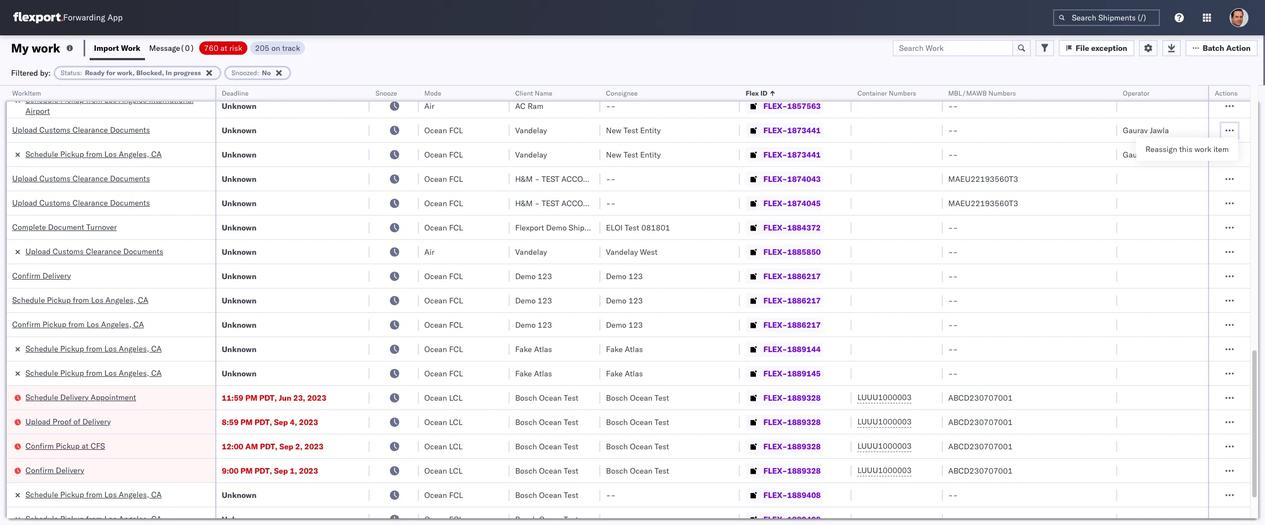 Task type: locate. For each thing, give the bounding box(es) containing it.
2 lcl from the top
[[449, 418, 463, 428]]

flex-1884372 button
[[746, 220, 823, 236], [746, 220, 823, 236]]

confirm delivery down confirm pickup at cfs button
[[25, 466, 84, 476]]

1 1886217 from the top
[[787, 272, 821, 281]]

1873441 up 1874043
[[787, 150, 821, 160]]

los inside 'schedule pickup from los angeles international airport'
[[104, 95, 117, 105]]

jawla left this
[[1150, 150, 1169, 160]]

0 vertical spatial 1873441
[[787, 125, 821, 135]]

delivery inside button
[[82, 417, 111, 427]]

status : ready for work, blocked, in progress
[[61, 68, 201, 77]]

maeu22193560t3 for flex-1874043
[[948, 174, 1018, 184]]

2 flex-1873441 from the top
[[764, 150, 821, 160]]

2 account from the top
[[562, 198, 599, 208]]

13 ocean fcl from the top
[[424, 515, 463, 525]]

pm for 11:59
[[245, 393, 257, 403]]

0 vertical spatial flex-1886217
[[764, 272, 821, 281]]

flex-1886217 for schedule pickup from los angeles, ca
[[764, 296, 821, 306]]

1 1873441 from the top
[[787, 125, 821, 135]]

luuu1000003 for 12:00 am pdt, sep 2, 2023
[[858, 442, 912, 452]]

pdt, for 11:59
[[259, 393, 277, 403]]

delivery
[[42, 271, 71, 281], [60, 393, 89, 403], [82, 417, 111, 427], [56, 466, 84, 476]]

4 resize handle column header from the left
[[496, 86, 510, 526]]

work right this
[[1195, 144, 1212, 154]]

2 numbers from the left
[[989, 89, 1016, 97]]

schedule
[[25, 76, 58, 86], [25, 95, 58, 105], [25, 149, 58, 159], [12, 295, 45, 305], [25, 344, 58, 354], [25, 368, 58, 378], [25, 393, 58, 403], [25, 490, 58, 500], [25, 515, 58, 524]]

4 abcd230707001 from the top
[[948, 466, 1013, 476]]

flex-1885850 button
[[746, 244, 823, 260], [746, 244, 823, 260]]

flexport. image
[[13, 12, 63, 23]]

pm for 9:00
[[241, 466, 253, 476]]

1 vertical spatial gaurav
[[1123, 150, 1148, 160]]

1 vertical spatial new
[[606, 150, 622, 160]]

los
[[104, 76, 117, 86], [104, 95, 117, 105], [104, 149, 117, 159], [91, 295, 103, 305], [87, 320, 99, 330], [104, 344, 117, 354], [104, 368, 117, 378], [104, 490, 117, 500], [104, 515, 117, 524]]

1 numbers from the left
[[889, 89, 916, 97]]

2 1889328 from the top
[[787, 418, 821, 428]]

flex-1889328 for 8:59 pm pdt, sep 4, 2023
[[764, 418, 821, 428]]

flex-1889328 for 11:59 pm pdt, jun 23, 2023
[[764, 393, 821, 403]]

batch action
[[1203, 43, 1251, 53]]

demo
[[546, 223, 567, 233], [515, 272, 536, 281], [606, 272, 627, 281], [515, 296, 536, 306], [606, 296, 627, 306], [515, 320, 536, 330], [606, 320, 627, 330]]

flex-1873441 down flex-1857563
[[764, 125, 821, 135]]

lcl
[[449, 393, 463, 403], [449, 418, 463, 428], [449, 442, 463, 452], [449, 466, 463, 476]]

upload customs clearance documents button for flex-1873441
[[12, 124, 150, 136]]

2 vertical spatial pm
[[241, 466, 253, 476]]

confirm delivery button down confirm pickup at cfs button
[[25, 465, 84, 477]]

work up by:
[[32, 40, 60, 56]]

upload for flex-1874043
[[12, 174, 37, 183]]

client name button
[[510, 87, 589, 98]]

customs for flex-1873441
[[39, 125, 70, 135]]

3 1889328 from the top
[[787, 442, 821, 452]]

1 vertical spatial maeu22193560t3
[[948, 198, 1018, 208]]

2023 right 4, at the bottom left of page
[[299, 418, 318, 428]]

11 flex- from the top
[[764, 320, 787, 330]]

schedule pickup from los angeles, ca link
[[25, 76, 162, 87], [25, 149, 162, 160], [12, 295, 148, 306], [25, 343, 162, 355], [25, 368, 162, 379], [25, 490, 162, 501], [25, 514, 162, 525]]

container
[[858, 89, 887, 97]]

2 upload customs clearance documents button from the top
[[12, 173, 150, 185]]

abcd230707001 for 8:59 pm pdt, sep 4, 2023
[[948, 418, 1013, 428]]

1885850
[[787, 247, 821, 257]]

1 vertical spatial jawla
[[1150, 150, 1169, 160]]

cfs
[[91, 441, 105, 451]]

documents for flex-1873441
[[110, 125, 150, 135]]

1 vertical spatial 1886217
[[787, 296, 821, 306]]

account for flex-1874045
[[562, 198, 599, 208]]

1 vertical spatial flex-1873441
[[764, 150, 821, 160]]

3 flex- from the top
[[764, 125, 787, 135]]

2023 right 1,
[[299, 466, 318, 476]]

ocean fcl
[[424, 77, 463, 87], [424, 125, 463, 135], [424, 150, 463, 160], [424, 174, 463, 184], [424, 198, 463, 208], [424, 223, 463, 233], [424, 272, 463, 281], [424, 296, 463, 306], [424, 320, 463, 330], [424, 345, 463, 355], [424, 369, 463, 379], [424, 491, 463, 501], [424, 515, 463, 525]]

flex-1889408
[[764, 491, 821, 501], [764, 515, 821, 525]]

7 resize handle column header from the left
[[839, 86, 852, 526]]

123
[[538, 272, 552, 281], [629, 272, 643, 281], [538, 296, 552, 306], [629, 296, 643, 306], [538, 320, 552, 330], [629, 320, 643, 330]]

1 horizontal spatial at
[[220, 43, 227, 53]]

2 vertical spatial upload customs clearance documents button
[[12, 197, 150, 210]]

1 vertical spatial h&m
[[515, 198, 533, 208]]

0 vertical spatial sep
[[274, 418, 288, 428]]

1 : from the left
[[80, 68, 82, 77]]

at left risk
[[220, 43, 227, 53]]

pdt, right am
[[260, 442, 278, 452]]

1 vertical spatial account
[[562, 198, 599, 208]]

luuu1000003 for 11:59 pm pdt, jun 23, 2023
[[858, 393, 912, 403]]

4 ocean lcl from the top
[[424, 466, 463, 476]]

1 resize handle column header from the left
[[202, 86, 215, 526]]

0 vertical spatial confirm delivery button
[[12, 270, 71, 283]]

gaurav jawla left this
[[1123, 150, 1169, 160]]

4 unknown from the top
[[222, 150, 257, 160]]

numbers for mbl/mawb numbers
[[989, 89, 1016, 97]]

2 vertical spatial sep
[[274, 466, 288, 476]]

1 horizontal spatial :
[[257, 68, 259, 77]]

flexport
[[515, 223, 544, 233]]

1 vertical spatial flex-1886217
[[764, 296, 821, 306]]

0 vertical spatial h&m
[[515, 174, 533, 184]]

3 lcl from the top
[[449, 442, 463, 452]]

1 lcl from the top
[[449, 393, 463, 403]]

sep
[[274, 418, 288, 428], [279, 442, 293, 452], [274, 466, 288, 476]]

0 vertical spatial jawla
[[1150, 125, 1169, 135]]

4 1889328 from the top
[[787, 466, 821, 476]]

test for flex-1874043
[[542, 174, 560, 184]]

delivery up "of"
[[60, 393, 89, 403]]

2023 for 9:00 pm pdt, sep 1, 2023
[[299, 466, 318, 476]]

confirm delivery up schedule pickup from los angeles, ca button at bottom left
[[12, 271, 71, 281]]

flex-1873441 up flex-1874043
[[764, 150, 821, 160]]

1886217
[[787, 272, 821, 281], [787, 296, 821, 306], [787, 320, 821, 330]]

11:59 pm pdt, jun 23, 2023
[[222, 393, 327, 403]]

flex id
[[746, 89, 768, 97]]

2023
[[307, 393, 327, 403], [299, 418, 318, 428], [304, 442, 324, 452], [299, 466, 318, 476]]

(0)
[[180, 43, 195, 53]]

3 abcd230707001 from the top
[[948, 442, 1013, 452]]

1 vertical spatial gaurav jawla
[[1123, 150, 1169, 160]]

0 vertical spatial maeu22193560t3
[[948, 174, 1018, 184]]

0 vertical spatial h&m - test account
[[515, 174, 599, 184]]

1 horizontal spatial numbers
[[989, 89, 1016, 97]]

0 vertical spatial new
[[606, 125, 622, 135]]

lcl for 11:59 pm pdt, jun 23, 2023
[[449, 393, 463, 403]]

0 vertical spatial test
[[542, 174, 560, 184]]

1 vertical spatial sep
[[279, 442, 293, 452]]

clearance for flex-1873441
[[72, 125, 108, 135]]

gaurav left this
[[1123, 150, 1148, 160]]

confirm for "confirm pickup from los angeles, ca" button
[[12, 320, 40, 330]]

2 resize handle column header from the left
[[357, 86, 370, 526]]

-
[[948, 77, 953, 87], [953, 77, 958, 87], [606, 101, 611, 111], [611, 101, 616, 111], [948, 101, 953, 111], [953, 101, 958, 111], [948, 125, 953, 135], [953, 125, 958, 135], [948, 150, 953, 160], [953, 150, 958, 160], [535, 174, 540, 184], [606, 174, 611, 184], [611, 174, 616, 184], [535, 198, 540, 208], [606, 198, 611, 208], [611, 198, 616, 208], [948, 223, 953, 233], [953, 223, 958, 233], [948, 247, 953, 257], [953, 247, 958, 257], [948, 272, 953, 281], [953, 272, 958, 281], [948, 296, 953, 306], [953, 296, 958, 306], [948, 320, 953, 330], [953, 320, 958, 330], [948, 345, 953, 355], [953, 345, 958, 355], [948, 369, 953, 379], [953, 369, 958, 379], [606, 491, 611, 501], [611, 491, 616, 501], [948, 491, 953, 501], [953, 491, 958, 501], [606, 515, 611, 525], [611, 515, 616, 525], [948, 515, 953, 525], [953, 515, 958, 525]]

sep left 4, at the bottom left of page
[[274, 418, 288, 428]]

ram
[[528, 101, 543, 111]]

pm right 11:59
[[245, 393, 257, 403]]

2 vertical spatial flex-1886217
[[764, 320, 821, 330]]

confirm inside 'link'
[[25, 441, 54, 451]]

upload customs clearance documents link for flex-1874043
[[12, 173, 150, 184]]

0 vertical spatial confirm delivery
[[12, 271, 71, 281]]

flex-1889144 button
[[746, 342, 823, 357], [746, 342, 823, 357]]

1 gaurav from the top
[[1123, 125, 1148, 135]]

ocean lcl for 8:59 pm pdt, sep 4, 2023
[[424, 418, 463, 428]]

at left the cfs
[[82, 441, 89, 451]]

1 account from the top
[[562, 174, 599, 184]]

documents for flex-1874043
[[110, 174, 150, 183]]

flex-1889328
[[764, 393, 821, 403], [764, 418, 821, 428], [764, 442, 821, 452], [764, 466, 821, 476]]

from inside 'schedule pickup from los angeles international airport'
[[86, 95, 102, 105]]

1 test from the top
[[542, 174, 560, 184]]

upload customs clearance documents
[[12, 125, 150, 135], [12, 174, 150, 183], [12, 198, 150, 208], [25, 247, 163, 257]]

0 vertical spatial flex-1889408
[[764, 491, 821, 501]]

flex-1889328 button
[[746, 391, 823, 406], [746, 391, 823, 406], [746, 415, 823, 430], [746, 415, 823, 430], [746, 439, 823, 455], [746, 439, 823, 455], [746, 464, 823, 479], [746, 464, 823, 479]]

3 flex-1889328 from the top
[[764, 442, 821, 452]]

account for flex-1874043
[[562, 174, 599, 184]]

ca
[[151, 76, 162, 86], [151, 149, 162, 159], [138, 295, 148, 305], [133, 320, 144, 330], [151, 344, 162, 354], [151, 368, 162, 378], [151, 490, 162, 500], [151, 515, 162, 524]]

3 fcl from the top
[[449, 150, 463, 160]]

upload inside button
[[25, 417, 51, 427]]

1 vertical spatial new test entity
[[606, 150, 661, 160]]

4 ocean fcl from the top
[[424, 174, 463, 184]]

schedule inside button
[[12, 295, 45, 305]]

0 vertical spatial upload customs clearance documents button
[[12, 124, 150, 136]]

clearance for flex-1874045
[[72, 198, 108, 208]]

gaurav
[[1123, 125, 1148, 135], [1123, 150, 1148, 160]]

8 unknown from the top
[[222, 247, 257, 257]]

:
[[80, 68, 82, 77], [257, 68, 259, 77]]

deadline button
[[216, 87, 359, 98]]

6 ocean fcl from the top
[[424, 223, 463, 233]]

on
[[271, 43, 280, 53]]

flex-1847953 button
[[746, 74, 823, 89], [746, 74, 823, 89]]

abcd230707001 for 12:00 am pdt, sep 2, 2023
[[948, 442, 1013, 452]]

5 resize handle column header from the left
[[587, 86, 601, 526]]

flex-1886217
[[764, 272, 821, 281], [764, 296, 821, 306], [764, 320, 821, 330]]

: left the no
[[257, 68, 259, 77]]

2 gaurav jawla from the top
[[1123, 150, 1169, 160]]

1889328 for 12:00 am pdt, sep 2, 2023
[[787, 442, 821, 452]]

sep for 4,
[[274, 418, 288, 428]]

delivery for bottommost confirm delivery button
[[56, 466, 84, 476]]

3 upload customs clearance documents button from the top
[[12, 197, 150, 210]]

1889328
[[787, 393, 821, 403], [787, 418, 821, 428], [787, 442, 821, 452], [787, 466, 821, 476]]

0 horizontal spatial :
[[80, 68, 82, 77]]

2 test from the top
[[542, 198, 560, 208]]

air for ac ram
[[424, 101, 434, 111]]

Search Work text field
[[893, 40, 1013, 56]]

message
[[149, 43, 180, 53]]

1 vertical spatial upload customs clearance documents button
[[12, 173, 150, 185]]

schedule delivery appointment
[[25, 393, 136, 403]]

import work button
[[90, 35, 145, 60]]

2 h&m from the top
[[515, 198, 533, 208]]

2 maeu22193560t3 from the top
[[948, 198, 1018, 208]]

pm
[[245, 393, 257, 403], [241, 418, 253, 428], [241, 466, 253, 476]]

confirm delivery link down confirm pickup at cfs button
[[25, 465, 84, 476]]

13 unknown from the top
[[222, 369, 257, 379]]

forwarding app link
[[13, 12, 123, 23]]

1 vertical spatial h&m - test account
[[515, 198, 599, 208]]

confirm delivery link for the topmost confirm delivery button
[[12, 270, 71, 281]]

h&m - test account for flex-1874045
[[515, 198, 599, 208]]

gaurav up reassign at the top of the page
[[1123, 125, 1148, 135]]

pdt, down 12:00 am pdt, sep 2, 2023
[[255, 466, 272, 476]]

1 h&m from the top
[[515, 174, 533, 184]]

11 resize handle column header from the left
[[1237, 86, 1250, 526]]

1 vertical spatial entity
[[640, 150, 661, 160]]

schedule inside 'schedule pickup from los angeles international airport'
[[25, 95, 58, 105]]

0 vertical spatial account
[[562, 174, 599, 184]]

flex-
[[764, 77, 787, 87], [764, 101, 787, 111], [764, 125, 787, 135], [764, 150, 787, 160], [764, 174, 787, 184], [764, 198, 787, 208], [764, 223, 787, 233], [764, 247, 787, 257], [764, 272, 787, 281], [764, 296, 787, 306], [764, 320, 787, 330], [764, 345, 787, 355], [764, 369, 787, 379], [764, 393, 787, 403], [764, 418, 787, 428], [764, 442, 787, 452], [764, 466, 787, 476], [764, 491, 787, 501], [764, 515, 787, 525]]

11 ocean fcl from the top
[[424, 369, 463, 379]]

confirm pickup from los angeles, ca button
[[12, 319, 144, 331]]

0 vertical spatial confirm delivery link
[[12, 270, 71, 281]]

pickup inside 'link'
[[56, 441, 80, 451]]

1 vertical spatial air
[[424, 247, 434, 257]]

2 ocean lcl from the top
[[424, 418, 463, 428]]

1 unknown from the top
[[222, 77, 257, 87]]

0 vertical spatial entity
[[640, 125, 661, 135]]

message (0)
[[149, 43, 195, 53]]

confirm for confirm pickup at cfs button
[[25, 441, 54, 451]]

10 fcl from the top
[[449, 345, 463, 355]]

confirm for the topmost confirm delivery button
[[12, 271, 40, 281]]

maeu22193560t3
[[948, 174, 1018, 184], [948, 198, 1018, 208]]

numbers for container numbers
[[889, 89, 916, 97]]

confirm delivery for bottommost confirm delivery button
[[25, 466, 84, 476]]

1889145
[[787, 369, 821, 379]]

9 ocean fcl from the top
[[424, 320, 463, 330]]

2 1886217 from the top
[[787, 296, 821, 306]]

sep left 1,
[[274, 466, 288, 476]]

clearance
[[72, 125, 108, 135], [72, 174, 108, 183], [72, 198, 108, 208], [86, 247, 121, 257]]

forwarding
[[63, 12, 105, 23]]

1 air from the top
[[424, 101, 434, 111]]

atlas
[[534, 345, 552, 355], [625, 345, 643, 355], [534, 369, 552, 379], [625, 369, 643, 379]]

0 horizontal spatial numbers
[[889, 89, 916, 97]]

pm right 9:00
[[241, 466, 253, 476]]

jawla up reassign at the top of the page
[[1150, 125, 1169, 135]]

bosch
[[515, 77, 537, 87], [606, 77, 628, 87], [515, 393, 537, 403], [606, 393, 628, 403], [515, 418, 537, 428], [606, 418, 628, 428], [515, 442, 537, 452], [606, 442, 628, 452], [515, 466, 537, 476], [606, 466, 628, 476], [515, 491, 537, 501], [515, 515, 537, 525]]

resize handle column header for flex id
[[839, 86, 852, 526]]

entity
[[640, 125, 661, 135], [640, 150, 661, 160]]

gaurav jawla up reassign at the top of the page
[[1123, 125, 1169, 135]]

air
[[424, 101, 434, 111], [424, 247, 434, 257]]

0 horizontal spatial at
[[82, 441, 89, 451]]

ca inside schedule pickup from los angeles, ca button
[[138, 295, 148, 305]]

2 1889408 from the top
[[787, 515, 821, 525]]

new
[[606, 125, 622, 135], [606, 150, 622, 160]]

flex-1889328 for 9:00 pm pdt, sep 1, 2023
[[764, 466, 821, 476]]

flex-1847953
[[764, 77, 821, 87]]

pm right 8:59 in the bottom of the page
[[241, 418, 253, 428]]

vandelay
[[515, 125, 547, 135], [515, 150, 547, 160], [515, 247, 547, 257], [606, 247, 638, 257]]

1 flex-1886217 from the top
[[764, 272, 821, 281]]

8:59 pm pdt, sep 4, 2023
[[222, 418, 318, 428]]

upload customs clearance documents link for flex-1874045
[[12, 197, 150, 208]]

2023 right 23,
[[307, 393, 327, 403]]

1 vertical spatial test
[[542, 198, 560, 208]]

west
[[640, 247, 658, 257]]

numbers right mbl/mawb in the right top of the page
[[989, 89, 1016, 97]]

1 vertical spatial pm
[[241, 418, 253, 428]]

schedule delivery appointment link
[[25, 392, 136, 403]]

test for flex-1874045
[[542, 198, 560, 208]]

2 fcl from the top
[[449, 125, 463, 135]]

0 vertical spatial flex-1873441
[[764, 125, 821, 135]]

consignee
[[606, 89, 638, 97]]

confirm delivery button up schedule pickup from los angeles, ca button at bottom left
[[12, 270, 71, 283]]

1886217 for schedule pickup from los angeles, ca
[[787, 296, 821, 306]]

0 vertical spatial pm
[[245, 393, 257, 403]]

filtered by:
[[11, 68, 51, 78]]

resize handle column header for container numbers
[[930, 86, 943, 526]]

upload customs clearance documents link for flex-1873441
[[12, 124, 150, 135]]

0 vertical spatial work
[[32, 40, 60, 56]]

international
[[149, 95, 194, 105]]

1 vertical spatial flex-1889408
[[764, 515, 821, 525]]

0 vertical spatial air
[[424, 101, 434, 111]]

resize handle column header for mbl/mawb numbers
[[1104, 86, 1118, 526]]

air for vandelay
[[424, 247, 434, 257]]

19 flex- from the top
[[764, 515, 787, 525]]

luuu1000003
[[858, 393, 912, 403], [858, 417, 912, 427], [858, 442, 912, 452], [858, 466, 912, 476]]

documents for flex-1874045
[[110, 198, 150, 208]]

0 vertical spatial new test entity
[[606, 125, 661, 135]]

flex-1873441
[[764, 125, 821, 135], [764, 150, 821, 160]]

pickup inside 'schedule pickup from los angeles international airport'
[[60, 95, 84, 105]]

6 flex- from the top
[[764, 198, 787, 208]]

4 flex-1889328 from the top
[[764, 466, 821, 476]]

2023 for 8:59 pm pdt, sep 4, 2023
[[299, 418, 318, 428]]

8 resize handle column header from the left
[[930, 86, 943, 526]]

delivery right "of"
[[82, 417, 111, 427]]

1 vertical spatial 1873441
[[787, 150, 821, 160]]

2023 for 12:00 am pdt, sep 2, 2023
[[304, 442, 324, 452]]

ocean lcl for 11:59 pm pdt, jun 23, 2023
[[424, 393, 463, 403]]

: for status
[[80, 68, 82, 77]]

0 vertical spatial gaurav
[[1123, 125, 1148, 135]]

confirm delivery button
[[12, 270, 71, 283], [25, 465, 84, 477]]

resize handle column header for mode
[[496, 86, 510, 526]]

flex-1873441 button
[[746, 123, 823, 138], [746, 123, 823, 138], [746, 147, 823, 162], [746, 147, 823, 162]]

2,
[[295, 442, 303, 452]]

pdt, for 8:59
[[255, 418, 272, 428]]

upload for flex-1873441
[[12, 125, 37, 135]]

1 new from the top
[[606, 125, 622, 135]]

2 gaurav from the top
[[1123, 150, 1148, 160]]

: left ready
[[80, 68, 82, 77]]

pdt, left jun
[[259, 393, 277, 403]]

10 flex- from the top
[[764, 296, 787, 306]]

0 vertical spatial 1886217
[[787, 272, 821, 281]]

: for snoozed
[[257, 68, 259, 77]]

flex-1874043 button
[[746, 171, 823, 187], [746, 171, 823, 187]]

0 vertical spatial gaurav jawla
[[1123, 125, 1169, 135]]

3 ocean lcl from the top
[[424, 442, 463, 452]]

1889328 for 9:00 pm pdt, sep 1, 2023
[[787, 466, 821, 476]]

sep left "2,"
[[279, 442, 293, 452]]

flex-1889144
[[764, 345, 821, 355]]

numbers right container
[[889, 89, 916, 97]]

1 vertical spatial work
[[1195, 144, 1212, 154]]

container numbers
[[858, 89, 916, 97]]

2 h&m - test account from the top
[[515, 198, 599, 208]]

1 vertical spatial confirm delivery link
[[25, 465, 84, 476]]

Search Shipments (/) text field
[[1053, 9, 1160, 26]]

shipper
[[569, 223, 596, 233]]

pdt, up 12:00 am pdt, sep 2, 2023
[[255, 418, 272, 428]]

1874043
[[787, 174, 821, 184]]

2 vertical spatial 1886217
[[787, 320, 821, 330]]

upload customs clearance documents link
[[12, 124, 150, 135], [12, 173, 150, 184], [12, 197, 150, 208], [25, 246, 163, 257]]

confirm delivery link for bottommost confirm delivery button
[[25, 465, 84, 476]]

1 vertical spatial 1889408
[[787, 515, 821, 525]]

1 vertical spatial at
[[82, 441, 89, 451]]

resize handle column header
[[202, 86, 215, 526], [357, 86, 370, 526], [406, 86, 419, 526], [496, 86, 510, 526], [587, 86, 601, 526], [727, 86, 740, 526], [839, 86, 852, 526], [930, 86, 943, 526], [1104, 86, 1118, 526], [1195, 86, 1208, 526], [1237, 86, 1250, 526]]

this
[[1180, 144, 1193, 154]]

at
[[220, 43, 227, 53], [82, 441, 89, 451]]

delivery inside 'button'
[[60, 393, 89, 403]]

ocean lcl for 12:00 am pdt, sep 2, 2023
[[424, 442, 463, 452]]

2 luuu1000003 from the top
[[858, 417, 912, 427]]

2 flex-1886217 from the top
[[764, 296, 821, 306]]

container numbers button
[[852, 87, 932, 98]]

4 fcl from the top
[[449, 174, 463, 184]]

2 abcd230707001 from the top
[[948, 418, 1013, 428]]

delivery up schedule pickup from los angeles, ca button at bottom left
[[42, 271, 71, 281]]

confirm delivery link up schedule pickup from los angeles, ca button at bottom left
[[12, 270, 71, 281]]

1 vertical spatial confirm delivery
[[25, 466, 84, 476]]

delivery down confirm pickup at cfs button
[[56, 466, 84, 476]]

2023 right "2,"
[[304, 442, 324, 452]]

7 fcl from the top
[[449, 272, 463, 281]]

numbers
[[889, 89, 916, 97], [989, 89, 1016, 97]]

0 vertical spatial 1889408
[[787, 491, 821, 501]]

1 horizontal spatial work
[[1195, 144, 1212, 154]]

1873441 down the 1857563
[[787, 125, 821, 135]]

fake atlas
[[515, 345, 552, 355], [606, 345, 643, 355], [515, 369, 552, 379], [606, 369, 643, 379]]

13 fcl from the top
[[449, 515, 463, 525]]

2 unknown from the top
[[222, 101, 257, 111]]



Task type: describe. For each thing, give the bounding box(es) containing it.
complete document turnover
[[12, 222, 117, 232]]

import
[[94, 43, 119, 53]]

customs for flex-1874045
[[39, 198, 70, 208]]

11 fcl from the top
[[449, 369, 463, 379]]

h&m - test account for flex-1874043
[[515, 174, 599, 184]]

operator
[[1123, 89, 1150, 97]]

client name
[[515, 89, 553, 97]]

risk
[[229, 43, 242, 53]]

progress
[[173, 68, 201, 77]]

2 flex- from the top
[[764, 101, 787, 111]]

schedule delivery appointment button
[[25, 392, 136, 404]]

luuu1000003 for 9:00 pm pdt, sep 1, 2023
[[858, 466, 912, 476]]

snoozed
[[231, 68, 257, 77]]

jun
[[279, 393, 291, 403]]

3 resize handle column header from the left
[[406, 86, 419, 526]]

delivery for schedule delivery appointment 'button'
[[60, 393, 89, 403]]

14 flex- from the top
[[764, 393, 787, 403]]

deadline
[[222, 89, 249, 97]]

file exception
[[1076, 43, 1128, 53]]

3 1886217 from the top
[[787, 320, 821, 330]]

081801
[[642, 223, 670, 233]]

of
[[73, 417, 80, 427]]

7 flex- from the top
[[764, 223, 787, 233]]

17 flex- from the top
[[764, 466, 787, 476]]

1,
[[290, 466, 297, 476]]

12 unknown from the top
[[222, 345, 257, 355]]

12 fcl from the top
[[449, 491, 463, 501]]

workitem button
[[7, 87, 204, 98]]

flex-1874045
[[764, 198, 821, 208]]

flex id button
[[740, 87, 841, 98]]

vandelay west
[[606, 247, 658, 257]]

8 ocean fcl from the top
[[424, 296, 463, 306]]

2 flex-1889408 from the top
[[764, 515, 821, 525]]

3 ocean fcl from the top
[[424, 150, 463, 160]]

9 fcl from the top
[[449, 320, 463, 330]]

upload customs clearance documents for flex-1874045
[[12, 198, 150, 208]]

abcd230707001 for 9:00 pm pdt, sep 1, 2023
[[948, 466, 1013, 476]]

my
[[11, 40, 29, 56]]

1889328 for 8:59 pm pdt, sep 4, 2023
[[787, 418, 821, 428]]

12 ocean fcl from the top
[[424, 491, 463, 501]]

5 ocean fcl from the top
[[424, 198, 463, 208]]

lcl for 9:00 pm pdt, sep 1, 2023
[[449, 466, 463, 476]]

upload customs clearance documents for flex-1874043
[[12, 174, 150, 183]]

flex-1886217 for confirm delivery
[[764, 272, 821, 281]]

16 flex- from the top
[[764, 442, 787, 452]]

1857563
[[787, 101, 821, 111]]

upload customs clearance documents button for flex-1874043
[[12, 173, 150, 185]]

2 new test entity from the top
[[606, 150, 661, 160]]

ca inside confirm pickup from los angeles, ca link
[[133, 320, 144, 330]]

mbl/mawb numbers
[[948, 89, 1016, 97]]

1 entity from the top
[[640, 125, 661, 135]]

10 resize handle column header from the left
[[1195, 86, 1208, 526]]

reassign this work item
[[1146, 144, 1229, 154]]

7 ocean fcl from the top
[[424, 272, 463, 281]]

6 unknown from the top
[[222, 198, 257, 208]]

9:00
[[222, 466, 239, 476]]

9:00 pm pdt, sep 1, 2023
[[222, 466, 318, 476]]

complete document turnover link
[[12, 222, 117, 233]]

luuu1000003 for 8:59 pm pdt, sep 4, 2023
[[858, 417, 912, 427]]

12 flex- from the top
[[764, 345, 787, 355]]

1 fcl from the top
[[449, 77, 463, 87]]

exception
[[1091, 43, 1128, 53]]

10 unknown from the top
[[222, 296, 257, 306]]

upload proof of delivery button
[[25, 417, 111, 429]]

import work
[[94, 43, 140, 53]]

h&m for flex-1874045
[[515, 198, 533, 208]]

snooze
[[376, 89, 397, 97]]

confirm pickup at cfs link
[[25, 441, 105, 452]]

flex-1874043
[[764, 174, 821, 184]]

lcl for 8:59 pm pdt, sep 4, 2023
[[449, 418, 463, 428]]

upload customs clearance documents for flex-1873441
[[12, 125, 150, 135]]

resize handle column header for client name
[[587, 86, 601, 526]]

reassign
[[1146, 144, 1178, 154]]

1 1889408 from the top
[[787, 491, 821, 501]]

resize handle column header for deadline
[[357, 86, 370, 526]]

pm for 8:59
[[241, 418, 253, 428]]

actions
[[1215, 89, 1238, 97]]

flex-1889145
[[764, 369, 821, 379]]

angeles
[[119, 95, 147, 105]]

proof
[[53, 417, 71, 427]]

1 flex-1889408 from the top
[[764, 491, 821, 501]]

5 unknown from the top
[[222, 174, 257, 184]]

flex
[[746, 89, 759, 97]]

4,
[[290, 418, 297, 428]]

resize handle column header for consignee
[[727, 86, 740, 526]]

205
[[255, 43, 269, 53]]

2 new from the top
[[606, 150, 622, 160]]

1874045
[[787, 198, 821, 208]]

1 ocean fcl from the top
[[424, 77, 463, 87]]

batch
[[1203, 43, 1225, 53]]

forwarding app
[[63, 12, 123, 23]]

5 flex- from the top
[[764, 174, 787, 184]]

sep for 2,
[[279, 442, 293, 452]]

flexport demo shipper
[[515, 223, 596, 233]]

work
[[121, 43, 140, 53]]

23,
[[293, 393, 305, 403]]

12:00
[[222, 442, 243, 452]]

11 unknown from the top
[[222, 320, 257, 330]]

sep for 1,
[[274, 466, 288, 476]]

1 flex- from the top
[[764, 77, 787, 87]]

2 jawla from the top
[[1150, 150, 1169, 160]]

pdt, for 9:00
[[255, 466, 272, 476]]

1 new test entity from the top
[[606, 125, 661, 135]]

flex-1885850
[[764, 247, 821, 257]]

760
[[204, 43, 218, 53]]

my work
[[11, 40, 60, 56]]

2 entity from the top
[[640, 150, 661, 160]]

appointment
[[91, 393, 136, 403]]

client
[[515, 89, 533, 97]]

18 flex- from the top
[[764, 491, 787, 501]]

1 vertical spatial confirm delivery button
[[25, 465, 84, 477]]

15 flex- from the top
[[764, 418, 787, 428]]

8 flex- from the top
[[764, 247, 787, 257]]

flex-1884372
[[764, 223, 821, 233]]

1889144
[[787, 345, 821, 355]]

3 flex-1886217 from the top
[[764, 320, 821, 330]]

upload for flex-1874045
[[12, 198, 37, 208]]

12:00 am pdt, sep 2, 2023
[[222, 442, 324, 452]]

by:
[[40, 68, 51, 78]]

turnover
[[86, 222, 117, 232]]

eloi test 081801
[[606, 223, 670, 233]]

item
[[1214, 144, 1229, 154]]

flex-1857563
[[764, 101, 821, 111]]

6 fcl from the top
[[449, 223, 463, 233]]

0 vertical spatial at
[[220, 43, 227, 53]]

1 flex-1873441 from the top
[[764, 125, 821, 135]]

1 gaurav jawla from the top
[[1123, 125, 1169, 135]]

work,
[[117, 68, 135, 77]]

in
[[166, 68, 172, 77]]

15 unknown from the top
[[222, 515, 257, 525]]

complete document turnover button
[[12, 222, 117, 234]]

action
[[1227, 43, 1251, 53]]

at inside the confirm pickup at cfs 'link'
[[82, 441, 89, 451]]

schedule inside 'button'
[[25, 393, 58, 403]]

ready
[[85, 68, 105, 77]]

2 1873441 from the top
[[787, 150, 821, 160]]

ocean lcl for 9:00 pm pdt, sep 1, 2023
[[424, 466, 463, 476]]

customs for flex-1874043
[[39, 174, 70, 183]]

3 unknown from the top
[[222, 125, 257, 135]]

confirm for bottommost confirm delivery button
[[25, 466, 54, 476]]

lcl for 12:00 am pdt, sep 2, 2023
[[449, 442, 463, 452]]

8 fcl from the top
[[449, 296, 463, 306]]

1886217 for confirm delivery
[[787, 272, 821, 281]]

upload customs clearance documents button for flex-1874045
[[12, 197, 150, 210]]

confirm pickup from los angeles, ca
[[12, 320, 144, 330]]

2023 for 11:59 pm pdt, jun 23, 2023
[[307, 393, 327, 403]]

10 ocean fcl from the top
[[424, 345, 463, 355]]

7 unknown from the top
[[222, 223, 257, 233]]

maeu22193560t3 for flex-1874045
[[948, 198, 1018, 208]]

13 flex- from the top
[[764, 369, 787, 379]]

name
[[535, 89, 553, 97]]

11:59
[[222, 393, 243, 403]]

0 horizontal spatial work
[[32, 40, 60, 56]]

mode button
[[419, 87, 499, 98]]

mbl/mawb
[[948, 89, 987, 97]]

abcd230707001 for 11:59 pm pdt, jun 23, 2023
[[948, 393, 1013, 403]]

9 flex- from the top
[[764, 272, 787, 281]]

batch action button
[[1186, 40, 1258, 56]]

confirm delivery for the topmost confirm delivery button
[[12, 271, 71, 281]]

205 on track
[[255, 43, 300, 53]]

flex-1889328 for 12:00 am pdt, sep 2, 2023
[[764, 442, 821, 452]]

14 unknown from the top
[[222, 491, 257, 501]]

2 ocean fcl from the top
[[424, 125, 463, 135]]

for
[[106, 68, 115, 77]]

document
[[48, 222, 84, 232]]

h&m for flex-1874043
[[515, 174, 533, 184]]

resize handle column header for workitem
[[202, 86, 215, 526]]

1847953
[[787, 77, 821, 87]]

delivery for the topmost confirm delivery button
[[42, 271, 71, 281]]

5 fcl from the top
[[449, 198, 463, 208]]

consignee button
[[601, 87, 729, 98]]

upload proof of delivery link
[[25, 417, 111, 428]]

ac
[[515, 101, 526, 111]]

9 unknown from the top
[[222, 272, 257, 281]]

ac ram
[[515, 101, 543, 111]]

4 flex- from the top
[[764, 150, 787, 160]]

1889328 for 11:59 pm pdt, jun 23, 2023
[[787, 393, 821, 403]]

pdt, for 12:00
[[260, 442, 278, 452]]

schedule pickup from los angeles, ca button
[[12, 295, 148, 307]]

clearance for flex-1874043
[[72, 174, 108, 183]]

airport
[[25, 106, 50, 116]]

eloi
[[606, 223, 623, 233]]

upload proof of delivery
[[25, 417, 111, 427]]

1 jawla from the top
[[1150, 125, 1169, 135]]

confirm pickup at cfs
[[25, 441, 105, 451]]



Task type: vqa. For each thing, say whether or not it's contained in the screenshot.


